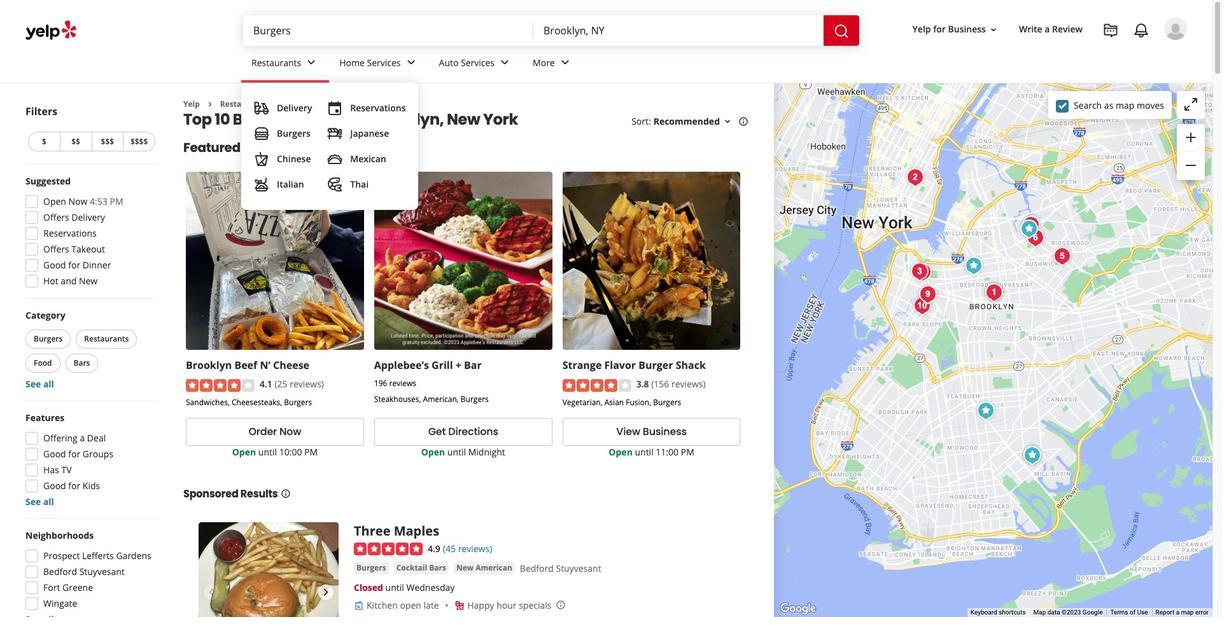 Task type: describe. For each thing, give the bounding box(es) containing it.
24 sushi v2 image
[[327, 126, 343, 141]]

24 chinese v2 image
[[254, 152, 269, 167]]

1 vertical spatial restaurants link
[[220, 99, 267, 110]]

more
[[533, 56, 555, 69]]

4.9 star rating image
[[354, 543, 423, 556]]

good for dinner
[[43, 259, 111, 271]]

16 chevron right v2 image for restaurants
[[205, 99, 215, 109]]

4.9
[[428, 543, 441, 555]]

chinese
[[277, 153, 311, 165]]

0 horizontal spatial bedford
[[43, 566, 77, 578]]

groups
[[83, 448, 113, 460]]

kitchen
[[367, 600, 398, 612]]

three
[[354, 523, 391, 540]]

restaurants inside business categories element
[[252, 56, 301, 69]]

harlem shake image
[[915, 282, 941, 307]]

good for groups
[[43, 448, 113, 460]]

open for order now
[[232, 446, 256, 458]]

$ button
[[28, 132, 60, 152]]

delivery inside group
[[71, 211, 105, 224]]

good for good for kids
[[43, 480, 66, 492]]

see all button for category
[[25, 378, 54, 390]]

caraotas nyc image
[[1023, 225, 1048, 251]]

three maples image
[[982, 280, 1007, 305]]

reviews) for order now
[[290, 378, 324, 390]]

of
[[1130, 609, 1136, 616]]

open inside group
[[43, 195, 66, 208]]

sponsored results
[[183, 487, 278, 502]]

fort
[[43, 582, 60, 594]]

specials
[[519, 600, 552, 612]]

$$$$
[[130, 136, 148, 147]]

offers for offers takeout
[[43, 243, 69, 255]]

recommended button
[[654, 116, 733, 128]]

applebee's grill + bar link
[[374, 359, 482, 373]]

for for business
[[934, 23, 946, 35]]

more link
[[523, 46, 583, 83]]

midnight
[[468, 446, 505, 458]]

bedford stuyvesant inside group
[[43, 566, 125, 578]]

shack
[[676, 359, 706, 373]]

menu inside business categories element
[[241, 83, 419, 210]]

vegetarian,
[[563, 397, 603, 408]]

yelp for business button
[[908, 18, 1004, 41]]

zoom in image
[[1184, 130, 1199, 145]]

reservations inside group
[[43, 227, 97, 239]]

results
[[241, 487, 278, 502]]

burgers down 3.8 (156 reviews)
[[653, 397, 681, 408]]

prospect
[[43, 550, 80, 562]]

new american link
[[454, 562, 515, 575]]

yelp for yelp "link"
[[183, 99, 200, 110]]

offering a deal
[[43, 432, 106, 444]]

cocktail
[[397, 563, 427, 574]]

report a map error
[[1156, 609, 1209, 616]]

new inside button
[[457, 563, 474, 574]]

home services
[[340, 56, 401, 69]]

takeout for offers
[[71, 243, 105, 255]]

strange flavor burger shack image
[[1017, 216, 1042, 242]]

24 reservations v2 image
[[327, 101, 343, 116]]

1 horizontal spatial bedford stuyvesant
[[520, 563, 601, 575]]

(45 reviews)
[[443, 543, 492, 555]]

a for offering
[[80, 432, 85, 444]]

burger village image
[[907, 259, 933, 284]]

home services link
[[329, 46, 429, 83]]

$$$
[[101, 136, 114, 147]]

neighborhoods
[[25, 530, 94, 542]]

recommended
[[654, 116, 720, 128]]

brooklyn,
[[372, 109, 444, 130]]

terms of use link
[[1111, 609, 1148, 616]]

bar
[[464, 359, 482, 373]]

until for now
[[258, 446, 277, 458]]

none field the near
[[544, 24, 814, 38]]

filters
[[25, 104, 57, 118]]

delivery inside menu
[[277, 102, 312, 114]]

open for get directions
[[421, 446, 445, 458]]

cocktail bars link
[[394, 562, 449, 575]]

map region
[[718, 56, 1223, 618]]

see for features
[[25, 496, 41, 508]]

search as map moves
[[1074, 99, 1165, 111]]

1 horizontal spatial reviews)
[[458, 543, 492, 555]]

1 vertical spatial burgers link
[[249, 121, 317, 146]]

maples
[[394, 523, 439, 540]]

burgers up closed
[[357, 563, 386, 574]]

24 burgers v2 image
[[254, 126, 269, 141]]

open until 10:00 pm
[[232, 446, 318, 458]]

bars button
[[65, 354, 98, 373]]

16 info v2 image
[[281, 489, 291, 499]]

three maples link
[[354, 523, 439, 540]]

auto services
[[439, 56, 495, 69]]

(45 reviews) link
[[443, 542, 492, 556]]

for for groups
[[68, 448, 80, 460]]

now for order
[[280, 425, 301, 439]]

offers for offers delivery
[[43, 211, 69, 224]]

previous image
[[204, 585, 219, 600]]

24 chevron down v2 image for restaurants
[[304, 55, 319, 70]]

applebee's grill + bar 196 reviews steakhouses, american, burgers
[[374, 359, 489, 405]]

top
[[183, 109, 212, 130]]

offering
[[43, 432, 78, 444]]

reviews
[[389, 378, 416, 389]]

next image
[[318, 585, 334, 600]]

slideshow element
[[199, 523, 339, 618]]

view business link
[[563, 418, 741, 446]]

york
[[483, 109, 518, 130]]

food
[[34, 358, 52, 369]]

1 vertical spatial restaurants
[[220, 99, 267, 110]]

1 horizontal spatial stuyvesant
[[556, 563, 601, 575]]

reservations link
[[322, 96, 411, 121]]

all for features
[[43, 496, 54, 508]]

a for write
[[1045, 23, 1050, 35]]

0 vertical spatial burgers button
[[25, 330, 71, 349]]

burgers inside menu
[[277, 127, 311, 139]]

gardens
[[116, 550, 151, 562]]

business categories element
[[241, 46, 1188, 210]]

services for home services
[[367, 56, 401, 69]]

doublé image
[[1050, 244, 1075, 269]]

fusion,
[[626, 397, 652, 408]]

burgers down 4.1 (25 reviews)
[[284, 397, 312, 408]]

see all for category
[[25, 378, 54, 390]]

until for business
[[635, 446, 654, 458]]

cocktail bars button
[[394, 562, 449, 575]]

mexican link
[[322, 146, 411, 172]]

open now 4:53 pm
[[43, 195, 123, 208]]

report
[[1156, 609, 1175, 616]]

directions
[[448, 425, 498, 439]]

0 vertical spatial restaurants link
[[241, 46, 329, 83]]

flavor
[[605, 359, 636, 373]]

24 chevron down v2 image for home services
[[403, 55, 419, 70]]

yelp for yelp for business
[[913, 23, 931, 35]]

4.9 link
[[428, 542, 441, 556]]

3.8 star rating image
[[563, 379, 631, 392]]

24 delivery v2 image
[[254, 101, 269, 116]]

4.1 (25 reviews)
[[260, 378, 324, 390]]

auto services link
[[429, 46, 523, 83]]

wednesday
[[407, 582, 455, 594]]

grill
[[432, 359, 453, 373]]

10
[[215, 109, 230, 130]]

business inside yelp for business button
[[948, 23, 986, 35]]

write
[[1019, 23, 1043, 35]]

offers delivery
[[43, 211, 105, 224]]

business inside view business link
[[643, 425, 687, 439]]

top 10 best burgers near brooklyn, new york
[[183, 109, 518, 130]]

thai link
[[322, 172, 411, 197]]

order now link
[[186, 418, 364, 446]]

(45
[[443, 543, 456, 555]]

4:53
[[90, 195, 108, 208]]

home
[[340, 56, 365, 69]]

nowon bushwick image
[[1019, 212, 1044, 238]]

hour
[[497, 600, 517, 612]]

applebee's grill + bar image
[[973, 398, 999, 424]]

search image
[[834, 23, 849, 39]]



Task type: vqa. For each thing, say whether or not it's contained in the screenshot.
bottom "Good"
yes



Task type: locate. For each thing, give the bounding box(es) containing it.
delivery right 24 delivery v2 'image'
[[277, 102, 312, 114]]

burgers button up closed
[[354, 562, 389, 575]]

moves
[[1137, 99, 1165, 111]]

pm for view
[[681, 446, 695, 458]]

see all button down food button
[[25, 378, 54, 390]]

0 vertical spatial a
[[1045, 23, 1050, 35]]

best
[[233, 109, 266, 130]]

kitchen open late
[[367, 600, 439, 612]]

a right the 'write'
[[1045, 23, 1050, 35]]

3 good from the top
[[43, 480, 66, 492]]

0 horizontal spatial 24 chevron down v2 image
[[497, 55, 513, 70]]

yelp link
[[183, 99, 200, 110]]

brooklyn burgers & beer image
[[910, 293, 935, 319]]

for for dinner
[[68, 259, 80, 271]]

open down suggested
[[43, 195, 66, 208]]

burgers inside group
[[34, 334, 63, 344]]

until for directions
[[448, 446, 466, 458]]

offers up good for dinner
[[43, 243, 69, 255]]

takeout inside group
[[71, 243, 105, 255]]

burgers down category
[[34, 334, 63, 344]]

group containing category
[[23, 309, 158, 391]]

restaurants inside button
[[84, 334, 129, 344]]

2 offers from the top
[[43, 243, 69, 255]]

good up hot
[[43, 259, 66, 271]]

sandwiches, cheesesteaks, burgers
[[186, 397, 312, 408]]

happy hour specials
[[468, 600, 552, 612]]

dinner
[[83, 259, 111, 271]]

reviews) down the shack
[[672, 378, 706, 390]]

review
[[1053, 23, 1083, 35]]

happy
[[468, 600, 494, 612]]

1 horizontal spatial 16 chevron right v2 image
[[272, 99, 282, 109]]

1 services from the left
[[367, 56, 401, 69]]

0 horizontal spatial none field
[[253, 24, 523, 38]]

yelp inside button
[[913, 23, 931, 35]]

takeout for featured
[[243, 139, 295, 157]]

reservations
[[350, 102, 406, 114], [43, 227, 97, 239]]

group containing features
[[22, 412, 158, 509]]

1 all from the top
[[43, 378, 54, 390]]

24 chevron down v2 image left auto
[[403, 55, 419, 70]]

all for category
[[43, 378, 54, 390]]

delivery link
[[249, 96, 317, 121]]

2 services from the left
[[461, 56, 495, 69]]

group
[[1177, 124, 1205, 180], [22, 175, 158, 292], [23, 309, 158, 391], [22, 412, 158, 509], [22, 530, 158, 618]]

24 chevron down v2 image
[[497, 55, 513, 70], [558, 55, 573, 70]]

1 horizontal spatial yelp
[[913, 23, 931, 35]]

1 vertical spatial see all
[[25, 496, 54, 508]]

1 horizontal spatial reservations
[[350, 102, 406, 114]]

brooklyn beef n' cheese image
[[1020, 443, 1045, 468], [1020, 443, 1045, 468]]

1 24 chevron down v2 image from the left
[[304, 55, 319, 70]]

16 chevron right v2 image right 24 delivery v2 'image'
[[272, 99, 282, 109]]

7th street burger image
[[903, 165, 928, 190]]

bedford stuyvesant
[[520, 563, 601, 575], [43, 566, 125, 578]]

lefferts
[[82, 550, 114, 562]]

2 vertical spatial burgers link
[[354, 562, 389, 575]]

closed until wednesday
[[354, 582, 455, 594]]

baron's image
[[961, 253, 987, 279]]

0 horizontal spatial yelp
[[183, 99, 200, 110]]

1 horizontal spatial burgers button
[[354, 562, 389, 575]]

closed
[[354, 582, 383, 594]]

24 chevron down v2 image inside restaurants link
[[304, 55, 319, 70]]

see all down food button
[[25, 378, 54, 390]]

16 info v2 image
[[739, 117, 749, 127]]

1 vertical spatial all
[[43, 496, 54, 508]]

1 vertical spatial good
[[43, 448, 66, 460]]

16 chevron down v2 image left 16 info v2 icon
[[723, 117, 733, 127]]

fort greene
[[43, 582, 93, 594]]

0 vertical spatial bars
[[74, 358, 90, 369]]

24 chevron down v2 image for auto services
[[497, 55, 513, 70]]

offers down open now 4:53 pm at the top of the page
[[43, 211, 69, 224]]

1 offers from the top
[[43, 211, 69, 224]]

bars inside button
[[74, 358, 90, 369]]

open down get
[[421, 446, 445, 458]]

now inside group
[[68, 195, 88, 208]]

kids
[[83, 480, 100, 492]]

reviews) up 'new american'
[[458, 543, 492, 555]]

1 16 chevron right v2 image from the left
[[205, 99, 215, 109]]

until up the kitchen open late
[[386, 582, 404, 594]]

beef
[[235, 359, 257, 373]]

restaurants up 24 burgers v2 icon
[[220, 99, 267, 110]]

Find text field
[[253, 24, 523, 38]]

4.1
[[260, 378, 272, 390]]

write a review
[[1019, 23, 1083, 35]]

user actions element
[[903, 16, 1205, 94]]

1 see all from the top
[[25, 378, 54, 390]]

reviews)
[[290, 378, 324, 390], [672, 378, 706, 390], [458, 543, 492, 555]]

reservations up offers takeout
[[43, 227, 97, 239]]

restaurants link up 24 burgers v2 icon
[[220, 99, 267, 110]]

notifications image
[[1134, 23, 1149, 38]]

restaurants up delivery link
[[252, 56, 301, 69]]

pm for order
[[304, 446, 318, 458]]

new left york
[[447, 109, 480, 130]]

0 vertical spatial see all button
[[25, 378, 54, 390]]

1 horizontal spatial bars
[[429, 563, 446, 574]]

see up "neighborhoods"
[[25, 496, 41, 508]]

2 vertical spatial new
[[457, 563, 474, 574]]

now inside order now link
[[280, 425, 301, 439]]

+
[[456, 359, 462, 373]]

1 good from the top
[[43, 259, 66, 271]]

american,
[[423, 394, 459, 405]]

burgers button down category
[[25, 330, 71, 349]]

open for view business
[[609, 446, 633, 458]]

0 horizontal spatial burgers button
[[25, 330, 71, 349]]

1 horizontal spatial sponsored
[[352, 142, 398, 154]]

see all button
[[25, 378, 54, 390], [25, 496, 54, 508]]

0 vertical spatial map
[[1116, 99, 1135, 111]]

24 chevron down v2 image left home
[[304, 55, 319, 70]]

services
[[367, 56, 401, 69], [461, 56, 495, 69]]

2 none field from the left
[[544, 24, 814, 38]]

good up has tv
[[43, 448, 66, 460]]

shortcuts
[[999, 609, 1026, 616]]

16 chevron right v2 image for burgers
[[272, 99, 282, 109]]

all down good for kids
[[43, 496, 54, 508]]

0 horizontal spatial reservations
[[43, 227, 97, 239]]

pm right 10:00
[[304, 446, 318, 458]]

1 vertical spatial burgers button
[[354, 562, 389, 575]]

0 horizontal spatial delivery
[[71, 211, 105, 224]]

all down food button
[[43, 378, 54, 390]]

bars inside button
[[429, 563, 446, 574]]

1 horizontal spatial none field
[[544, 24, 814, 38]]

stuyvesant inside group
[[79, 566, 125, 578]]

for for kids
[[68, 480, 80, 492]]

map right as
[[1116, 99, 1135, 111]]

see all button for features
[[25, 496, 54, 508]]

1 vertical spatial see
[[25, 496, 41, 508]]

2 vertical spatial a
[[1177, 609, 1180, 616]]

features
[[25, 412, 64, 424]]

16 chevron right v2 image
[[205, 99, 215, 109], [272, 99, 282, 109]]

wingate
[[43, 598, 77, 610]]

1 horizontal spatial a
[[1045, 23, 1050, 35]]

1 vertical spatial new
[[79, 275, 98, 287]]

order
[[249, 425, 277, 439]]

1 vertical spatial see all button
[[25, 496, 54, 508]]

map for error
[[1182, 609, 1194, 616]]

$$ button
[[60, 132, 91, 152]]

1 vertical spatial yelp
[[183, 99, 200, 110]]

get
[[428, 425, 446, 439]]

1 vertical spatial reservations
[[43, 227, 97, 239]]

open until midnight
[[421, 446, 505, 458]]

24 mexican v2 image
[[327, 152, 343, 167]]

see down food button
[[25, 378, 41, 390]]

burgers up directions
[[461, 394, 489, 405]]

24 chevron down v2 image inside the auto services link
[[497, 55, 513, 70]]

1 horizontal spatial bedford
[[520, 563, 554, 575]]

1 vertical spatial offers
[[43, 243, 69, 255]]

0 horizontal spatial reviews)
[[290, 378, 324, 390]]

now up 10:00
[[280, 425, 301, 439]]

category
[[25, 309, 65, 322]]

0 horizontal spatial bedford stuyvesant
[[43, 566, 125, 578]]

see for category
[[25, 378, 41, 390]]

1 vertical spatial bars
[[429, 563, 446, 574]]

open down order on the left bottom
[[232, 446, 256, 458]]

jeremy m. image
[[1165, 17, 1188, 40]]

all
[[43, 378, 54, 390], [43, 496, 54, 508]]

0 horizontal spatial bars
[[74, 358, 90, 369]]

burgers link
[[287, 99, 317, 110], [249, 121, 317, 146], [354, 562, 389, 575]]

1 horizontal spatial map
[[1182, 609, 1194, 616]]

burgers link up closed
[[354, 562, 389, 575]]

1 vertical spatial sponsored
[[183, 487, 239, 502]]

0 horizontal spatial sponsored
[[183, 487, 239, 502]]

0 horizontal spatial 24 chevron down v2 image
[[304, 55, 319, 70]]

keyboard
[[971, 609, 998, 616]]

three maples image
[[982, 280, 1007, 305]]

burgers link left 24 reservations v2 icon
[[287, 99, 317, 110]]

burgers inside applebee's grill + bar 196 reviews steakhouses, american, burgers
[[461, 394, 489, 405]]

1 horizontal spatial 16 chevron down v2 image
[[989, 25, 999, 35]]

0 vertical spatial yelp
[[913, 23, 931, 35]]

italian
[[277, 178, 304, 190]]

burgers link up chinese
[[249, 121, 317, 146]]

1 vertical spatial delivery
[[71, 211, 105, 224]]

2 vertical spatial restaurants
[[84, 334, 129, 344]]

map for moves
[[1116, 99, 1135, 111]]

a inside group
[[80, 432, 85, 444]]

reviews) down cheese at the bottom of the page
[[290, 378, 324, 390]]

16 chevron down v2 image inside the 'recommended' popup button
[[723, 117, 733, 127]]

1 see from the top
[[25, 378, 41, 390]]

info icon image
[[556, 601, 566, 611], [556, 601, 566, 611]]

0 vertical spatial 16 chevron down v2 image
[[989, 25, 999, 35]]

for inside button
[[934, 23, 946, 35]]

1 vertical spatial now
[[280, 425, 301, 439]]

none field find
[[253, 24, 523, 38]]

1 horizontal spatial delivery
[[277, 102, 312, 114]]

0 horizontal spatial business
[[643, 425, 687, 439]]

pm right the 11:00
[[681, 446, 695, 458]]

16 kitchen open late v2 image
[[354, 601, 364, 611]]

2 24 chevron down v2 image from the left
[[558, 55, 573, 70]]

2 see all button from the top
[[25, 496, 54, 508]]

0 vertical spatial see all
[[25, 378, 54, 390]]

1 vertical spatial business
[[643, 425, 687, 439]]

strange
[[563, 359, 602, 373]]

16 chevron down v2 image
[[989, 25, 999, 35], [723, 117, 733, 127]]

suggested
[[25, 175, 71, 187]]

0 horizontal spatial a
[[80, 432, 85, 444]]

until
[[258, 446, 277, 458], [448, 446, 466, 458], [635, 446, 654, 458], [386, 582, 404, 594]]

bars down 4.9
[[429, 563, 446, 574]]

three maples
[[354, 523, 439, 540]]

steakhouses,
[[374, 394, 421, 405]]

sponsored
[[352, 142, 398, 154], [183, 487, 239, 502]]

see all down has
[[25, 496, 54, 508]]

until down view business
[[635, 446, 654, 458]]

2 16 chevron right v2 image from the left
[[272, 99, 282, 109]]

0 vertical spatial offers
[[43, 211, 69, 224]]

2 horizontal spatial reviews)
[[672, 378, 706, 390]]

0 vertical spatial burgers link
[[287, 99, 317, 110]]

reservations inside menu
[[350, 102, 406, 114]]

0 vertical spatial all
[[43, 378, 54, 390]]

2 good from the top
[[43, 448, 66, 460]]

see
[[25, 378, 41, 390], [25, 496, 41, 508]]

0 vertical spatial delivery
[[277, 102, 312, 114]]

1 vertical spatial 16 chevron down v2 image
[[723, 117, 733, 127]]

zoom out image
[[1184, 158, 1199, 173]]

a left deal
[[80, 432, 85, 444]]

new down (45 reviews)
[[457, 563, 474, 574]]

expand map image
[[1184, 97, 1199, 112]]

3.8
[[637, 378, 649, 390]]

24 italian v2 image
[[254, 177, 269, 192]]

data
[[1048, 609, 1061, 616]]

0 vertical spatial new
[[447, 109, 480, 130]]

tv
[[61, 464, 72, 476]]

reviews) for view business
[[672, 378, 706, 390]]

None search field
[[243, 15, 862, 46]]

0 vertical spatial see
[[25, 378, 41, 390]]

24 chevron down v2 image inside home services link
[[403, 55, 419, 70]]

burgers up chinese
[[277, 127, 311, 139]]

2 see all from the top
[[25, 496, 54, 508]]

a for report
[[1177, 609, 1180, 616]]

1 horizontal spatial business
[[948, 23, 986, 35]]

new
[[447, 109, 480, 130], [79, 275, 98, 287], [457, 563, 474, 574]]

google image
[[777, 601, 820, 618]]

196
[[374, 378, 387, 389]]

24 chevron down v2 image right auto services
[[497, 55, 513, 70]]

strange flavor burger shack link
[[563, 359, 706, 373]]

see all button down has
[[25, 496, 54, 508]]

None field
[[253, 24, 523, 38], [544, 24, 814, 38]]

16 chevron down v2 image for yelp for business
[[989, 25, 999, 35]]

2 all from the top
[[43, 496, 54, 508]]

1 none field from the left
[[253, 24, 523, 38]]

sponsored left results
[[183, 487, 239, 502]]

restaurants link
[[241, 46, 329, 83], [220, 99, 267, 110]]

1 horizontal spatial now
[[280, 425, 301, 439]]

services right auto
[[461, 56, 495, 69]]

1 vertical spatial a
[[80, 432, 85, 444]]

group containing suggested
[[22, 175, 158, 292]]

auto
[[439, 56, 459, 69]]

24 chevron down v2 image inside more link
[[558, 55, 573, 70]]

services for auto services
[[461, 56, 495, 69]]

0 horizontal spatial 16 chevron down v2 image
[[723, 117, 733, 127]]

prospect lefferts gardens
[[43, 550, 151, 562]]

brooklyn beef n' cheese link
[[186, 359, 310, 373]]

reservations up japanese in the left of the page
[[350, 102, 406, 114]]

(156
[[651, 378, 669, 390]]

1 vertical spatial takeout
[[71, 243, 105, 255]]

0 vertical spatial business
[[948, 23, 986, 35]]

keyboard shortcuts
[[971, 609, 1026, 616]]

restaurants up bars button
[[84, 334, 129, 344]]

view business
[[617, 425, 687, 439]]

good for good for dinner
[[43, 259, 66, 271]]

4.1 star rating image
[[186, 379, 255, 392]]

0 horizontal spatial takeout
[[71, 243, 105, 255]]

burgers up featured takeout options sponsored at the left top
[[269, 109, 329, 130]]

services right home
[[367, 56, 401, 69]]

american
[[476, 563, 512, 574]]

sponsored down japanese in the left of the page
[[352, 142, 398, 154]]

0 horizontal spatial now
[[68, 195, 88, 208]]

now up offers delivery
[[68, 195, 88, 208]]

1 see all button from the top
[[25, 378, 54, 390]]

burgers left 24 reservations v2 icon
[[287, 99, 317, 110]]

24 thai v2 image
[[327, 177, 343, 192]]

good down has tv
[[43, 480, 66, 492]]

24 chevron down v2 image right more
[[558, 55, 573, 70]]

bars down the restaurants button
[[74, 358, 90, 369]]

bedford stuyvesant up "specials"
[[520, 563, 601, 575]]

projects image
[[1104, 23, 1119, 38]]

until down order on the left bottom
[[258, 446, 277, 458]]

map left the error at the right of page
[[1182, 609, 1194, 616]]

see all for features
[[25, 496, 54, 508]]

1 horizontal spatial 24 chevron down v2 image
[[403, 55, 419, 70]]

deal
[[87, 432, 106, 444]]

a right "report"
[[1177, 609, 1180, 616]]

(25
[[275, 378, 288, 390]]

2 horizontal spatial pm
[[681, 446, 695, 458]]

terms of use
[[1111, 609, 1148, 616]]

now for open
[[68, 195, 88, 208]]

view
[[617, 425, 641, 439]]

Near text field
[[544, 24, 814, 38]]

offers takeout
[[43, 243, 105, 255]]

bedford up "specials"
[[520, 563, 554, 575]]

0 horizontal spatial map
[[1116, 99, 1135, 111]]

2 horizontal spatial a
[[1177, 609, 1180, 616]]

report a map error link
[[1156, 609, 1209, 616]]

$$
[[71, 136, 80, 147]]

new american button
[[454, 562, 515, 575]]

sponsored inside featured takeout options sponsored
[[352, 142, 398, 154]]

options
[[297, 139, 347, 157]]

bedford stuyvesant up greene
[[43, 566, 125, 578]]

cheesesteaks,
[[232, 397, 282, 408]]

1 horizontal spatial takeout
[[243, 139, 295, 157]]

1 24 chevron down v2 image from the left
[[497, 55, 513, 70]]

italian link
[[249, 172, 317, 197]]

0 horizontal spatial 16 chevron right v2 image
[[205, 99, 215, 109]]

16 chevron down v2 image for recommended
[[723, 117, 733, 127]]

2 vertical spatial good
[[43, 480, 66, 492]]

$$$$ button
[[123, 132, 155, 152]]

sandwiches,
[[186, 397, 230, 408]]

pm right 4:53
[[110, 195, 123, 208]]

mexican
[[350, 153, 386, 165]]

restaurants link up delivery link
[[241, 46, 329, 83]]

new down dinner
[[79, 275, 98, 287]]

1 vertical spatial map
[[1182, 609, 1194, 616]]

0 vertical spatial takeout
[[243, 139, 295, 157]]

16 chevron down v2 image left the 'write'
[[989, 25, 999, 35]]

24 chevron down v2 image
[[304, 55, 319, 70], [403, 55, 419, 70]]

16 chevron down v2 image inside yelp for business button
[[989, 25, 999, 35]]

good for good for groups
[[43, 448, 66, 460]]

0 vertical spatial sponsored
[[352, 142, 398, 154]]

$$$ button
[[91, 132, 123, 152]]

0 horizontal spatial services
[[367, 56, 401, 69]]

keyboard shortcuts button
[[971, 609, 1026, 618]]

1 horizontal spatial 24 chevron down v2 image
[[558, 55, 573, 70]]

until down "get directions"
[[448, 446, 466, 458]]

0 vertical spatial restaurants
[[252, 56, 301, 69]]

0 horizontal spatial pm
[[110, 195, 123, 208]]

1 horizontal spatial services
[[461, 56, 495, 69]]

11:00
[[656, 446, 679, 458]]

menu containing delivery
[[241, 83, 419, 210]]

24 chevron down v2 image for more
[[558, 55, 573, 70]]

pm
[[110, 195, 123, 208], [304, 446, 318, 458], [681, 446, 695, 458]]

delivery down open now 4:53 pm at the top of the page
[[71, 211, 105, 224]]

16 happy hour specials v2 image
[[455, 601, 465, 611]]

now
[[68, 195, 88, 208], [280, 425, 301, 439]]

open down view
[[609, 446, 633, 458]]

order now
[[249, 425, 301, 439]]

0 horizontal spatial stuyvesant
[[79, 566, 125, 578]]

food button
[[25, 354, 60, 373]]

stack'd burger image
[[910, 259, 936, 285]]

group containing neighborhoods
[[22, 530, 158, 618]]

bedford down prospect
[[43, 566, 77, 578]]

0 vertical spatial good
[[43, 259, 66, 271]]

menu
[[241, 83, 419, 210]]

2 see from the top
[[25, 496, 41, 508]]

16 chevron right v2 image right yelp "link"
[[205, 99, 215, 109]]

0 vertical spatial reservations
[[350, 102, 406, 114]]

1 horizontal spatial pm
[[304, 446, 318, 458]]

2 24 chevron down v2 image from the left
[[403, 55, 419, 70]]

0 vertical spatial now
[[68, 195, 88, 208]]



